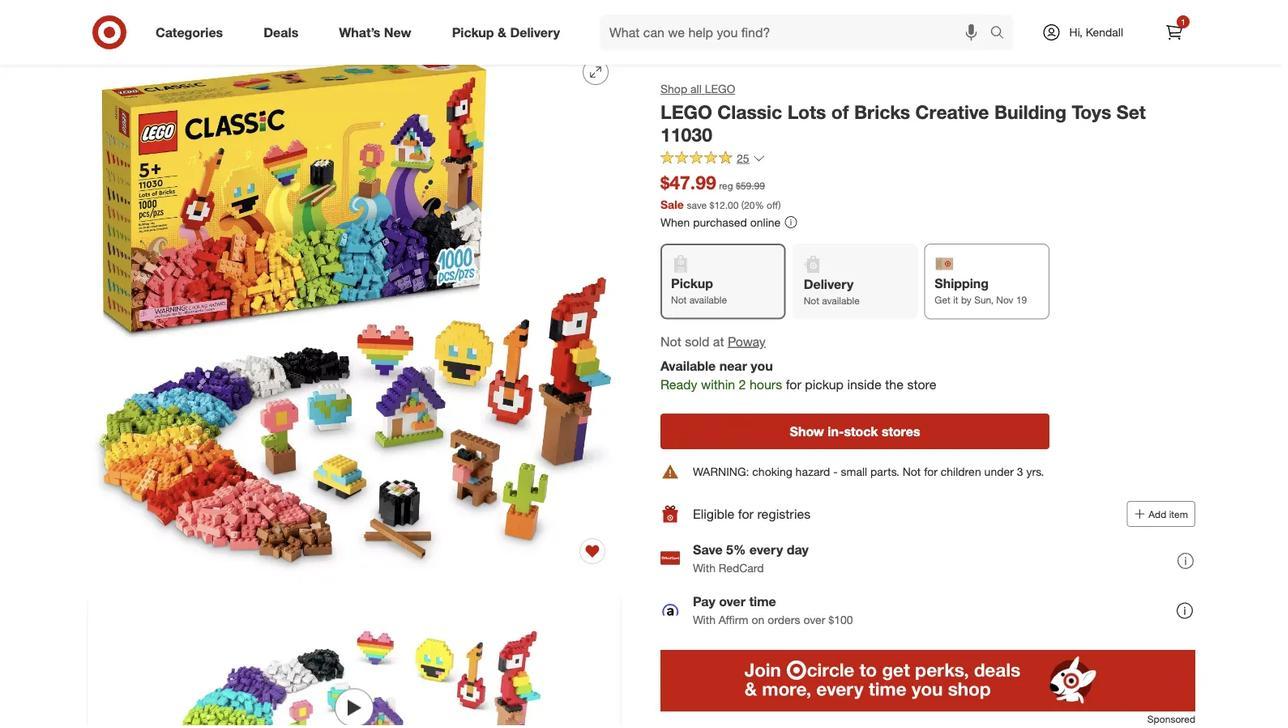 Task type: locate. For each thing, give the bounding box(es) containing it.
nov
[[996, 294, 1013, 306]]

1
[[1181, 17, 1185, 27]]

0 horizontal spatial delivery
[[510, 24, 560, 40]]

lego right all on the top right of the page
[[705, 82, 735, 96]]

1 horizontal spatial for
[[786, 377, 801, 393]]

25
[[737, 151, 749, 165]]

not left sold
[[660, 334, 681, 350]]

pickup right new on the left top of the page
[[452, 24, 494, 40]]

1 vertical spatial toys
[[1072, 100, 1111, 123]]

1 vertical spatial for
[[924, 465, 937, 479]]

0 vertical spatial lego
[[705, 82, 735, 96]]

1 with from the top
[[693, 561, 715, 575]]

toys right target
[[128, 15, 151, 29]]

over
[[719, 594, 746, 610], [803, 613, 825, 627]]

12.00
[[714, 199, 739, 211]]

shop
[[660, 82, 687, 96]]

pickup not available
[[671, 276, 727, 306]]

1 horizontal spatial /
[[154, 15, 158, 29]]

0 vertical spatial toys
[[128, 15, 151, 29]]

delivery
[[510, 24, 560, 40], [804, 276, 854, 292]]

with
[[693, 561, 715, 575], [693, 613, 715, 627]]

lego
[[705, 82, 735, 96], [660, 100, 712, 123]]

building
[[161, 15, 202, 29], [286, 15, 327, 29], [994, 100, 1066, 123]]

building right blocks
[[286, 15, 327, 29]]

0 horizontal spatial /
[[121, 15, 125, 29]]

with inside pay over time with affirm on orders over $100
[[693, 613, 715, 627]]

for for pickup
[[786, 377, 801, 393]]

for inside available near you ready within 2 hours for pickup inside the store
[[786, 377, 801, 393]]

&
[[231, 15, 238, 29], [356, 15, 364, 29], [498, 24, 506, 40]]

0 horizontal spatial sets
[[205, 15, 228, 29]]

not
[[671, 294, 687, 306], [804, 295, 819, 307], [660, 334, 681, 350], [903, 465, 921, 479]]

redcard
[[719, 561, 764, 575]]

What can we help you find? suggestions appear below search field
[[600, 15, 994, 50]]

online
[[750, 215, 781, 229]]

1 vertical spatial pickup
[[671, 276, 713, 291]]

1 horizontal spatial available
[[822, 295, 860, 307]]

not up sold
[[671, 294, 687, 306]]

building right creative
[[994, 100, 1066, 123]]

0 horizontal spatial &
[[231, 15, 238, 29]]

1 vertical spatial delivery
[[804, 276, 854, 292]]

building sets & blocks link
[[161, 15, 276, 29]]

1 horizontal spatial sets
[[330, 15, 353, 29]]

set
[[1116, 100, 1146, 123]]

available inside pickup not available
[[689, 294, 727, 306]]

pickup
[[452, 24, 494, 40], [671, 276, 713, 291]]

)
[[778, 199, 781, 211]]

2 sets from the left
[[330, 15, 353, 29]]

in-
[[828, 424, 844, 440]]

2 horizontal spatial for
[[924, 465, 937, 479]]

/ left the toys link
[[121, 15, 125, 29]]

1 horizontal spatial building
[[286, 15, 327, 29]]

toys
[[128, 15, 151, 29], [1072, 100, 1111, 123]]

pickup & delivery
[[452, 24, 560, 40]]

1 sets from the left
[[205, 15, 228, 29]]

inside
[[847, 377, 882, 393]]

for left children
[[924, 465, 937, 479]]

toys left set
[[1072, 100, 1111, 123]]

0 horizontal spatial over
[[719, 594, 746, 610]]

1 horizontal spatial delivery
[[804, 276, 854, 292]]

hazard
[[795, 465, 830, 479]]

0 vertical spatial over
[[719, 594, 746, 610]]

categories link
[[142, 15, 243, 50]]

2 with from the top
[[693, 613, 715, 627]]

building right the toys link
[[161, 15, 202, 29]]

0 vertical spatial with
[[693, 561, 715, 575]]

pickup
[[805, 377, 844, 393]]

(
[[741, 199, 744, 211]]

available near you ready within 2 hours for pickup inside the store
[[660, 359, 936, 393]]

kits
[[367, 15, 386, 29]]

19
[[1016, 294, 1027, 306]]

when
[[660, 215, 690, 229]]

building sets & kits link
[[286, 15, 386, 29]]

pay
[[693, 594, 715, 610]]

2 / from the left
[[154, 15, 158, 29]]

available
[[689, 294, 727, 306], [822, 295, 860, 307]]

/
[[121, 15, 125, 29], [154, 15, 158, 29]]

1 horizontal spatial pickup
[[671, 276, 713, 291]]

classic
[[717, 100, 782, 123]]

sponsored
[[1147, 714, 1195, 726]]

over up affirm
[[719, 594, 746, 610]]

1 link
[[1156, 15, 1192, 50]]

0 horizontal spatial pickup
[[452, 24, 494, 40]]

$59.99
[[736, 180, 765, 192]]

1 vertical spatial with
[[693, 613, 715, 627]]

available inside delivery not available
[[822, 295, 860, 307]]

2
[[739, 377, 746, 393]]

with down pay
[[693, 613, 715, 627]]

1 vertical spatial over
[[803, 613, 825, 627]]

not up available near you ready within 2 hours for pickup inside the store
[[804, 295, 819, 307]]

not inside pickup not available
[[671, 294, 687, 306]]

save
[[687, 199, 707, 211]]

search button
[[983, 15, 1022, 53]]

for right the "eligible"
[[738, 506, 754, 522]]

sets left kits
[[330, 15, 353, 29]]

pickup & delivery link
[[438, 15, 580, 50]]

0 vertical spatial pickup
[[452, 24, 494, 40]]

image gallery element
[[87, 46, 622, 727]]

toys inside "shop all lego lego classic lots of bricks creative building toys set 11030"
[[1072, 100, 1111, 123]]

search
[[983, 26, 1022, 42]]

for right hours
[[786, 377, 801, 393]]

purchased
[[693, 215, 747, 229]]

2 horizontal spatial building
[[994, 100, 1066, 123]]

on
[[752, 613, 764, 627]]

25 link
[[660, 150, 765, 169]]

store
[[907, 377, 936, 393]]

available for delivery
[[822, 295, 860, 307]]

affirm
[[719, 613, 748, 627]]

0 vertical spatial for
[[786, 377, 801, 393]]

pickup up sold
[[671, 276, 713, 291]]

2 vertical spatial for
[[738, 506, 754, 522]]

pickup inside pickup not available
[[671, 276, 713, 291]]

2 horizontal spatial &
[[498, 24, 506, 40]]

sets
[[205, 15, 228, 29], [330, 15, 353, 29]]

parts.
[[870, 465, 899, 479]]

0 horizontal spatial available
[[689, 294, 727, 306]]

of
[[831, 100, 849, 123]]

eligible for registries
[[693, 506, 811, 522]]

/ right the toys link
[[154, 15, 158, 29]]

with down save
[[693, 561, 715, 575]]

over left $100
[[803, 613, 825, 627]]

categories
[[156, 24, 223, 40]]

lego up 11030
[[660, 100, 712, 123]]

for for children
[[924, 465, 937, 479]]

sets left blocks
[[205, 15, 228, 29]]

shipping get it by sun, nov 19
[[935, 276, 1027, 306]]

within
[[701, 377, 735, 393]]

orders
[[768, 613, 800, 627]]

target / toys / building sets & blocks
[[87, 15, 276, 29]]

1 horizontal spatial toys
[[1072, 100, 1111, 123]]



Task type: vqa. For each thing, say whether or not it's contained in the screenshot.
Women's
no



Task type: describe. For each thing, give the bounding box(es) containing it.
delivery not available
[[804, 276, 860, 307]]

bricks
[[854, 100, 910, 123]]

save 5% every day with redcard
[[693, 543, 809, 575]]

every
[[749, 543, 783, 558]]

you
[[751, 359, 773, 375]]

1 vertical spatial lego
[[660, 100, 712, 123]]

not sold at poway
[[660, 334, 766, 350]]

sale
[[660, 197, 684, 211]]

available for pickup
[[689, 294, 727, 306]]

save
[[693, 543, 723, 558]]

pickup for &
[[452, 24, 494, 40]]

target link
[[87, 15, 118, 29]]

building inside "shop all lego lego classic lots of bricks creative building toys set 11030"
[[994, 100, 1066, 123]]

deals link
[[250, 15, 319, 50]]

kendall
[[1086, 25, 1123, 39]]

poway button
[[728, 333, 766, 351]]

target
[[87, 15, 118, 29]]

what's new
[[339, 24, 411, 40]]

$47.99
[[660, 171, 716, 194]]

get
[[935, 294, 950, 306]]

near
[[719, 359, 747, 375]]

show in-stock stores
[[790, 424, 920, 440]]

when purchased online
[[660, 215, 781, 229]]

poway
[[728, 334, 766, 350]]

yrs.
[[1026, 465, 1044, 479]]

20
[[744, 199, 755, 211]]

$47.99 reg $59.99 sale save $ 12.00 ( 20 % off )
[[660, 171, 781, 211]]

creative
[[915, 100, 989, 123]]

shipping
[[935, 276, 989, 291]]

lego classic lots of bricks creative building toys set 11030, 1 of 8 image
[[87, 46, 622, 581]]

new
[[384, 24, 411, 40]]

stores
[[882, 424, 920, 440]]

0 horizontal spatial toys
[[128, 15, 151, 29]]

add item button
[[1127, 502, 1195, 527]]

registries
[[757, 506, 811, 522]]

$
[[709, 199, 714, 211]]

0 horizontal spatial building
[[161, 15, 202, 29]]

eligible
[[693, 506, 735, 522]]

under
[[984, 465, 1014, 479]]

it
[[953, 294, 958, 306]]

1 horizontal spatial &
[[356, 15, 364, 29]]

day
[[787, 543, 809, 558]]

hours
[[750, 377, 782, 393]]

sun,
[[974, 294, 994, 306]]

time
[[749, 594, 776, 610]]

ready
[[660, 377, 697, 393]]

lots
[[787, 100, 826, 123]]

0 horizontal spatial for
[[738, 506, 754, 522]]

lego classic lots of bricks creative building toys set 11030, 2 of 8, play video image
[[87, 594, 622, 727]]

%
[[755, 199, 764, 211]]

what's new link
[[325, 15, 432, 50]]

at
[[713, 334, 724, 350]]

by
[[961, 294, 971, 306]]

stock
[[844, 424, 878, 440]]

1 / from the left
[[121, 15, 125, 29]]

advertisement region
[[660, 651, 1195, 712]]

show
[[790, 424, 824, 440]]

1 horizontal spatial over
[[803, 613, 825, 627]]

toys link
[[128, 15, 151, 29]]

what's
[[339, 24, 380, 40]]

with inside save 5% every day with redcard
[[693, 561, 715, 575]]

sold
[[685, 334, 709, 350]]

item
[[1169, 508, 1188, 521]]

delivery inside delivery not available
[[804, 276, 854, 292]]

11030
[[660, 124, 712, 146]]

show in-stock stores button
[[660, 414, 1049, 450]]

small
[[841, 465, 867, 479]]

reg
[[719, 180, 733, 192]]

deals
[[264, 24, 298, 40]]

add item
[[1149, 508, 1188, 521]]

0 vertical spatial delivery
[[510, 24, 560, 40]]

children
[[941, 465, 981, 479]]

3
[[1017, 465, 1023, 479]]

add
[[1149, 508, 1166, 521]]

$100
[[828, 613, 853, 627]]

available
[[660, 359, 716, 375]]

warning: choking hazard - small parts. not for children under 3 yrs.
[[693, 465, 1044, 479]]

shop all lego lego classic lots of bricks creative building toys set 11030
[[660, 82, 1146, 146]]

building sets & kits
[[286, 15, 386, 29]]

hi,
[[1069, 25, 1083, 39]]

off
[[767, 199, 778, 211]]

not right parts.
[[903, 465, 921, 479]]

5%
[[726, 543, 746, 558]]

blocks
[[242, 15, 276, 29]]

choking
[[752, 465, 792, 479]]

not inside delivery not available
[[804, 295, 819, 307]]

pay over time with affirm on orders over $100
[[693, 594, 853, 627]]

pickup for not
[[671, 276, 713, 291]]



